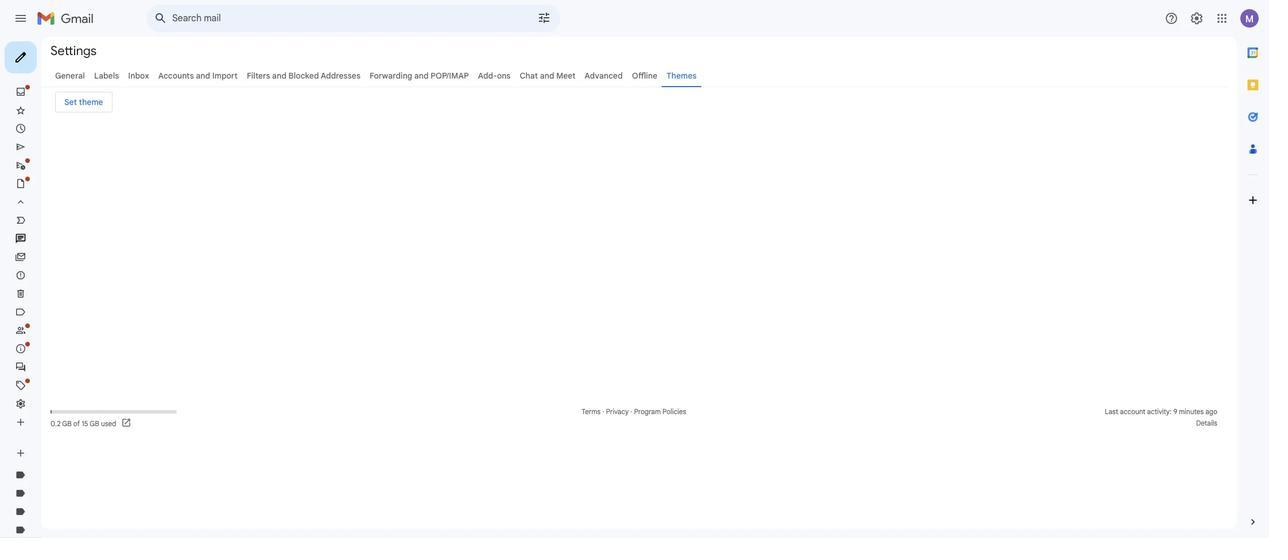 Task type: vqa. For each thing, say whether or not it's contained in the screenshot.
Bdaay
no



Task type: locate. For each thing, give the bounding box(es) containing it.
main menu image
[[14, 11, 28, 25]]

4 and from the left
[[540, 71, 554, 81]]

1 and from the left
[[196, 71, 210, 81]]

2 · from the left
[[631, 408, 632, 416]]

gb right 15
[[90, 419, 99, 428]]

filters
[[247, 71, 270, 81]]

and left import
[[196, 71, 210, 81]]

settings image
[[1190, 11, 1204, 25]]

0.2
[[51, 419, 61, 428]]

and right filters
[[272, 71, 286, 81]]

and right chat at the left top of page
[[540, 71, 554, 81]]

add-
[[478, 71, 497, 81]]

and for chat
[[540, 71, 554, 81]]

navigation
[[0, 37, 138, 538]]

3 and from the left
[[414, 71, 429, 81]]

accounts
[[158, 71, 194, 81]]

None search field
[[147, 5, 560, 32]]

2 and from the left
[[272, 71, 286, 81]]

settings
[[51, 43, 97, 58]]

and
[[196, 71, 210, 81], [272, 71, 286, 81], [414, 71, 429, 81], [540, 71, 554, 81]]

offline link
[[632, 71, 657, 81]]

gb
[[62, 419, 72, 428], [90, 419, 99, 428]]

inbox
[[128, 71, 149, 81]]

and for accounts
[[196, 71, 210, 81]]

Search mail text field
[[172, 13, 505, 24]]

gb left of
[[62, 419, 72, 428]]

last account activity: 9 minutes ago details
[[1105, 408, 1217, 428]]

add-ons
[[478, 71, 511, 81]]

·
[[602, 408, 604, 416], [631, 408, 632, 416]]

themes
[[667, 71, 697, 81]]

accounts and import
[[158, 71, 238, 81]]

tab list
[[1237, 37, 1269, 497]]

· right privacy link
[[631, 408, 632, 416]]

1 gb from the left
[[62, 419, 72, 428]]

footer
[[41, 406, 1228, 429]]

set theme
[[64, 97, 103, 107]]

1 horizontal spatial gb
[[90, 419, 99, 428]]

filters and blocked addresses
[[247, 71, 361, 81]]

add-ons link
[[478, 71, 511, 81]]

1 horizontal spatial ·
[[631, 408, 632, 416]]

accounts and import link
[[158, 71, 238, 81]]

0 horizontal spatial ·
[[602, 408, 604, 416]]

filters and blocked addresses link
[[247, 71, 361, 81]]

activity:
[[1147, 408, 1172, 416]]

0 horizontal spatial gb
[[62, 419, 72, 428]]

general
[[55, 71, 85, 81]]

· right terms
[[602, 408, 604, 416]]

gmail image
[[37, 7, 99, 30]]

and left pop/imap
[[414, 71, 429, 81]]

privacy link
[[606, 408, 629, 416]]

9
[[1173, 408, 1177, 416]]



Task type: describe. For each thing, give the bounding box(es) containing it.
forwarding
[[370, 71, 412, 81]]

theme
[[79, 97, 103, 107]]

pop/imap
[[431, 71, 469, 81]]

footer containing terms
[[41, 406, 1228, 429]]

inbox link
[[128, 71, 149, 81]]

account
[[1120, 408, 1145, 416]]

policies
[[663, 408, 686, 416]]

chat
[[520, 71, 538, 81]]

details
[[1196, 419, 1217, 428]]

general link
[[55, 71, 85, 81]]

advanced
[[585, 71, 623, 81]]

addresses
[[321, 71, 361, 81]]

themes link
[[667, 71, 697, 81]]

terms
[[582, 408, 601, 416]]

blocked
[[289, 71, 319, 81]]

and for forwarding
[[414, 71, 429, 81]]

chat and meet
[[520, 71, 576, 81]]

set theme button
[[55, 92, 112, 113]]

terms · privacy · program policies
[[582, 408, 686, 416]]

used
[[101, 419, 116, 428]]

program
[[634, 408, 661, 416]]

last
[[1105, 408, 1118, 416]]

import
[[212, 71, 238, 81]]

program policies link
[[634, 408, 686, 416]]

meet
[[556, 71, 576, 81]]

forwarding and pop/imap link
[[370, 71, 469, 81]]

details link
[[1196, 419, 1217, 428]]

offline
[[632, 71, 657, 81]]

15
[[82, 419, 88, 428]]

2 gb from the left
[[90, 419, 99, 428]]

set
[[64, 97, 77, 107]]

forwarding and pop/imap
[[370, 71, 469, 81]]

of
[[73, 419, 80, 428]]

ago
[[1206, 408, 1217, 416]]

follow link to manage storage image
[[121, 418, 132, 429]]

ons
[[497, 71, 511, 81]]

chat and meet link
[[520, 71, 576, 81]]

and for filters
[[272, 71, 286, 81]]

terms link
[[582, 408, 601, 416]]

privacy
[[606, 408, 629, 416]]

search mail image
[[150, 8, 171, 29]]

support image
[[1165, 11, 1178, 25]]

minutes
[[1179, 408, 1204, 416]]

0.2 gb of 15 gb used
[[51, 419, 116, 428]]

advanced search options image
[[533, 6, 556, 29]]

advanced link
[[585, 71, 623, 81]]

labels
[[94, 71, 119, 81]]

1 · from the left
[[602, 408, 604, 416]]

labels link
[[94, 71, 119, 81]]



